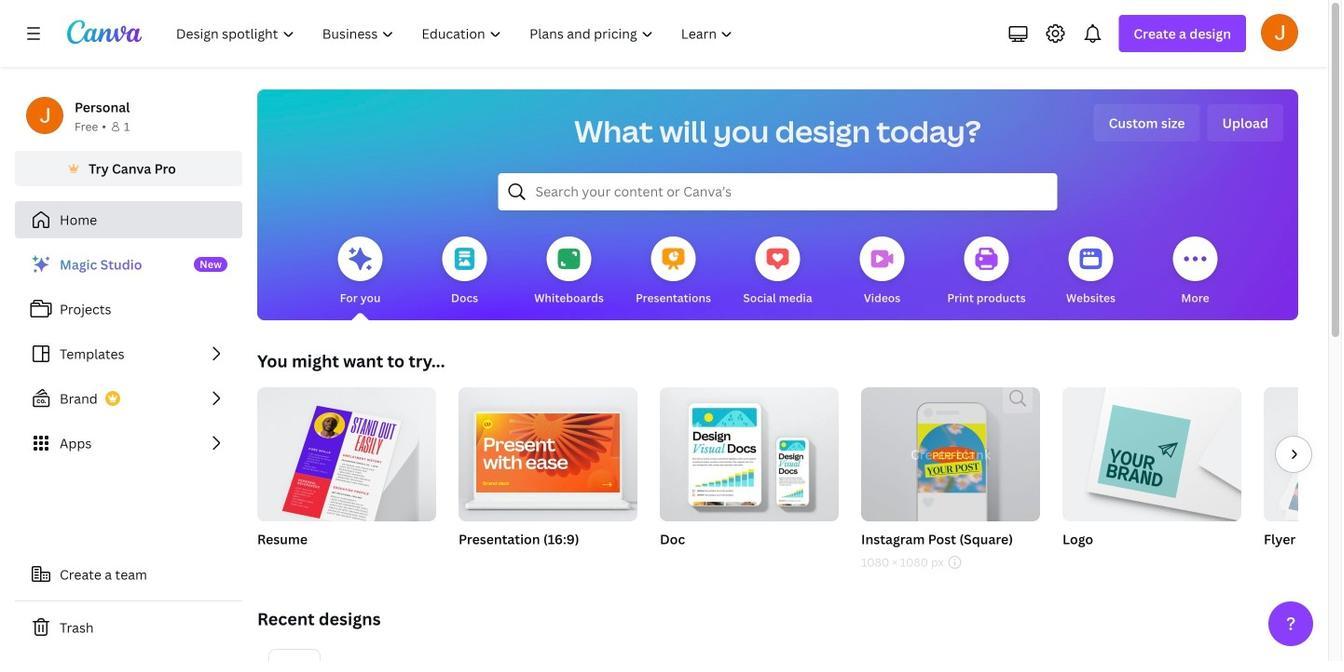 Task type: vqa. For each thing, say whether or not it's contained in the screenshot.
list
yes



Task type: describe. For each thing, give the bounding box(es) containing it.
top level navigation element
[[164, 15, 749, 52]]



Task type: locate. For each thing, give the bounding box(es) containing it.
Search search field
[[536, 174, 1020, 210]]

list
[[15, 246, 242, 462]]

group
[[257, 380, 436, 572], [257, 380, 436, 530], [1063, 380, 1242, 572], [1063, 380, 1242, 522], [459, 388, 638, 572], [459, 388, 638, 522], [660, 388, 839, 572], [861, 388, 1040, 572], [861, 388, 1040, 522], [1264, 388, 1342, 572], [1264, 388, 1342, 522]]

jeremy miller image
[[1261, 14, 1298, 51]]

None search field
[[498, 173, 1057, 211]]



